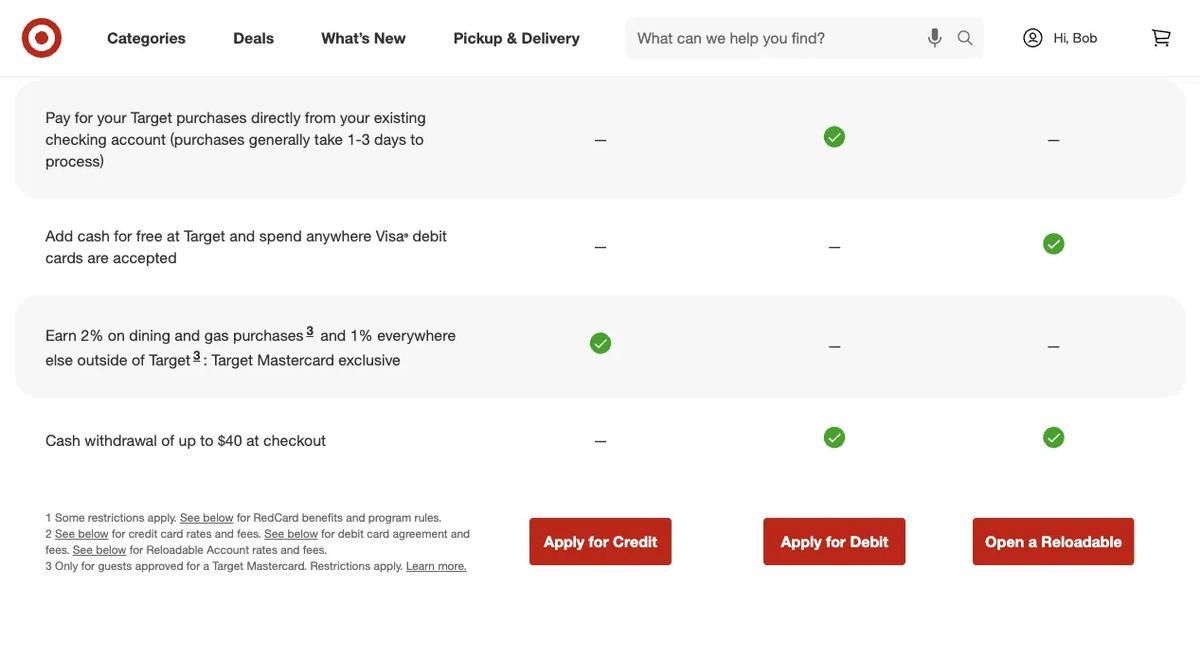 Task type: vqa. For each thing, say whether or not it's contained in the screenshot.
rates within 1 Some restrictions apply. See below for RedCard benefits and program rules. 2 See below for credit card rates and fees.
yes



Task type: describe. For each thing, give the bounding box(es) containing it.
some
[[55, 511, 85, 525]]

rates inside 1 some restrictions apply. see below for redcard benefits and program rules. 2 see below for credit card rates and fees.
[[186, 527, 212, 541]]

everywhere
[[377, 327, 456, 345]]

at inside the more return time at target — get an additional 30 days for returns and exchanges
[[163, 10, 176, 28]]

cash withdrawal of up to $40 at checkout
[[45, 431, 326, 450]]

1 vertical spatial 3 link
[[190, 348, 203, 370]]

open
[[985, 533, 1024, 551]]

search button
[[948, 17, 994, 63]]

cards
[[45, 249, 83, 267]]

additional
[[289, 10, 355, 28]]

from
[[305, 109, 336, 128]]

days inside pay for your target purchases directly from your existing checking account (purchases generally take 1-3 days to process)
[[374, 131, 406, 149]]

spend
[[259, 227, 302, 246]]

hi, bob
[[1054, 29, 1097, 46]]

new
[[374, 28, 406, 47]]

&
[[507, 28, 517, 47]]

purchases inside earn 2% on dining and gas purchases 3
[[233, 327, 304, 345]]

see below for reloadable account rates and fees. 3 only for guests approved for a target mastercard. restrictions apply. learn more.
[[45, 543, 467, 574]]

below up the account
[[203, 511, 234, 525]]

and inside add cash for free at target and spend anywhere visa® debit cards are accepted
[[230, 227, 255, 246]]

rules.
[[414, 511, 442, 525]]

deals link
[[217, 17, 298, 59]]

What can we help you find? suggestions appear below search field
[[626, 17, 961, 59]]

for down restrictions
[[112, 527, 125, 541]]

an
[[268, 10, 285, 28]]

for down credit at the bottom of the page
[[130, 543, 143, 558]]

exchanges
[[127, 34, 201, 53]]

purchases inside pay for your target purchases directly from your existing checking account (purchases generally take 1-3 days to process)
[[176, 109, 247, 128]]

0 vertical spatial a
[[1028, 533, 1037, 551]]

cash
[[45, 431, 80, 450]]

apply for debit link
[[764, 519, 906, 566]]

learn
[[406, 560, 435, 574]]

1 vertical spatial to
[[200, 431, 214, 450]]

for left credit
[[589, 533, 609, 551]]

returns
[[45, 34, 93, 53]]

to inside pay for your target purchases directly from your existing checking account (purchases generally take 1-3 days to process)
[[411, 131, 424, 149]]

categories link
[[91, 17, 210, 59]]

restrictions
[[310, 560, 371, 574]]

see below
[[264, 527, 318, 541]]

pickup & delivery link
[[437, 17, 603, 59]]

approved
[[135, 560, 183, 574]]

target inside the more return time at target — get an additional 30 days for returns and exchanges
[[180, 10, 221, 28]]

3 inside earn 2% on dining and gas purchases 3
[[306, 323, 313, 339]]

below down "benefits" in the left bottom of the page
[[288, 527, 318, 541]]

credit
[[128, 527, 157, 541]]

and 1% everywhere else outside of target
[[45, 327, 456, 370]]

days inside the more return time at target — get an additional 30 days for returns and exchanges
[[381, 10, 413, 28]]

pickup & delivery
[[453, 28, 580, 47]]

dining
[[129, 327, 170, 345]]

see down redcard
[[264, 527, 284, 541]]

deals
[[233, 28, 274, 47]]

time
[[129, 10, 158, 28]]

hi,
[[1054, 29, 1069, 46]]

for inside for debit card agreement and fees.
[[321, 527, 335, 541]]

1%
[[350, 327, 373, 345]]

search
[[948, 30, 994, 49]]

target inside add cash for free at target and spend anywhere visa® debit cards are accepted
[[184, 227, 225, 246]]

$40
[[218, 431, 242, 450]]

0 vertical spatial 3 link
[[304, 323, 316, 345]]

and inside and 1% everywhere else outside of target
[[320, 327, 346, 345]]

card inside 1 some restrictions apply. see below for redcard benefits and program rules. 2 see below for credit card rates and fees.
[[161, 527, 183, 541]]

3 inside pay for your target purchases directly from your existing checking account (purchases generally take 1-3 days to process)
[[362, 131, 370, 149]]

redcard
[[253, 511, 299, 525]]

add
[[45, 227, 73, 246]]

debit
[[850, 533, 888, 551]]

existing
[[374, 109, 426, 128]]

(purchases
[[170, 131, 245, 149]]

for debit card agreement and fees.
[[45, 527, 470, 558]]

30
[[360, 10, 376, 28]]

and up the account
[[215, 527, 234, 541]]

restrictions
[[88, 511, 144, 525]]

guests
[[98, 560, 132, 574]]

1 vertical spatial of
[[161, 431, 174, 450]]

of inside and 1% everywhere else outside of target
[[132, 351, 145, 370]]

apply for debit
[[781, 533, 888, 551]]

for inside the more return time at target — get an additional 30 days for returns and exchanges
[[417, 10, 435, 28]]

account
[[207, 543, 249, 558]]

cash
[[77, 227, 110, 246]]

pickup
[[453, 28, 503, 47]]

else
[[45, 351, 73, 370]]

target inside pay for your target purchases directly from your existing checking account (purchases generally take 1-3 days to process)
[[131, 109, 172, 128]]

and inside earn 2% on dining and gas purchases 3
[[175, 327, 200, 345]]

and inside see below for reloadable account rates and fees. 3 only for guests approved for a target mastercard. restrictions apply. learn more.
[[281, 543, 300, 558]]

3 : target mastercard exclusive
[[193, 348, 401, 370]]

anywhere
[[306, 227, 372, 246]]

mastercard
[[257, 351, 334, 370]]

for inside pay for your target purchases directly from your existing checking account (purchases generally take 1-3 days to process)
[[75, 109, 93, 128]]

add cash for free at target and spend anywhere visa® debit cards are accepted
[[45, 227, 447, 267]]

2%
[[81, 327, 104, 345]]

directly
[[251, 109, 301, 128]]

1 horizontal spatial reloadable
[[1041, 533, 1122, 551]]



Task type: locate. For each thing, give the bounding box(es) containing it.
1 horizontal spatial rates
[[252, 543, 277, 558]]

target
[[180, 10, 221, 28], [131, 109, 172, 128], [184, 227, 225, 246], [149, 351, 190, 370], [212, 351, 253, 370], [212, 560, 244, 574]]

1 vertical spatial apply.
[[374, 560, 403, 574]]

target down the account
[[212, 560, 244, 574]]

0 horizontal spatial apply
[[544, 533, 585, 551]]

card inside for debit card agreement and fees.
[[367, 527, 390, 541]]

and up "more."
[[451, 527, 470, 541]]

and down return at left top
[[97, 34, 123, 53]]

to down existing
[[411, 131, 424, 149]]

1 horizontal spatial card
[[367, 527, 390, 541]]

and inside for debit card agreement and fees.
[[451, 527, 470, 541]]

bob
[[1073, 29, 1097, 46]]

gas
[[204, 327, 229, 345]]

visa®
[[376, 227, 408, 246]]

1 vertical spatial rates
[[252, 543, 277, 558]]

rates up the account
[[186, 527, 212, 541]]

reloadable up approved
[[146, 543, 204, 558]]

3 inside see below for reloadable account rates and fees. 3 only for guests approved for a target mastercard. restrictions apply. learn more.
[[45, 560, 52, 574]]

0 horizontal spatial reloadable
[[146, 543, 204, 558]]

more return time at target — get an additional 30 days for returns and exchanges
[[45, 10, 435, 53]]

up
[[179, 431, 196, 450]]

take
[[314, 131, 343, 149]]

fees. up see below for reloadable account rates and fees. 3 only for guests approved for a target mastercard. restrictions apply. learn more.
[[237, 527, 261, 541]]

at inside add cash for free at target and spend anywhere visa® debit cards are accepted
[[167, 227, 180, 246]]

reloadable
[[1041, 533, 1122, 551], [146, 543, 204, 558]]

and left 1%
[[320, 327, 346, 345]]

0 vertical spatial at
[[163, 10, 176, 28]]

a inside see below for reloadable account rates and fees. 3 only for guests approved for a target mastercard. restrictions apply. learn more.
[[203, 560, 209, 574]]

0 horizontal spatial your
[[97, 109, 126, 128]]

target up exchanges at the top left of the page
[[180, 10, 221, 28]]

2
[[45, 527, 52, 541]]

0 vertical spatial of
[[132, 351, 145, 370]]

and down see below
[[281, 543, 300, 558]]

get
[[242, 10, 264, 28]]

accepted
[[113, 249, 177, 267]]

1 horizontal spatial your
[[340, 109, 370, 128]]

for inside add cash for free at target and spend anywhere visa® debit cards are accepted
[[114, 227, 132, 246]]

days down existing
[[374, 131, 406, 149]]

purchases up (purchases
[[176, 109, 247, 128]]

1 horizontal spatial of
[[161, 431, 174, 450]]

fees. inside 1 some restrictions apply. see below for redcard benefits and program rules. 2 see below for credit card rates and fees.
[[237, 527, 261, 541]]

below inside see below for reloadable account rates and fees. 3 only for guests approved for a target mastercard. restrictions apply. learn more.
[[96, 543, 126, 558]]

for down "benefits" in the left bottom of the page
[[321, 527, 335, 541]]

agreement
[[393, 527, 448, 541]]

for left debit
[[826, 533, 846, 551]]

withdrawal
[[85, 431, 157, 450]]

3 up the 3 : target mastercard exclusive
[[306, 323, 313, 339]]

2 horizontal spatial fees.
[[303, 543, 327, 558]]

fees.
[[237, 527, 261, 541], [45, 543, 70, 558], [303, 543, 327, 558]]

1-
[[347, 131, 362, 149]]

apply. inside see below for reloadable account rates and fees. 3 only for guests approved for a target mastercard. restrictions apply. learn more.
[[374, 560, 403, 574]]

apply for apply for credit
[[544, 533, 585, 551]]

apply for credit link
[[530, 519, 672, 566]]

0 horizontal spatial of
[[132, 351, 145, 370]]

see up approved
[[180, 511, 200, 525]]

apply. inside 1 some restrictions apply. see below for redcard benefits and program rules. 2 see below for credit card rates and fees.
[[148, 511, 177, 525]]

fees. down 2
[[45, 543, 70, 558]]

your up the account
[[97, 109, 126, 128]]

3 link down earn 2% on dining and gas purchases 3
[[190, 348, 203, 370]]

debit down "benefits" in the left bottom of the page
[[338, 527, 364, 541]]

and left spend at the top of the page
[[230, 227, 255, 246]]

for up for debit card agreement and fees.
[[237, 511, 250, 525]]

only
[[55, 560, 78, 574]]

a
[[1028, 533, 1037, 551], [203, 560, 209, 574]]

outside
[[77, 351, 127, 370]]

0 vertical spatial rates
[[186, 527, 212, 541]]

exclusive
[[339, 351, 401, 370]]

3 inside the 3 : target mastercard exclusive
[[193, 348, 200, 363]]

0 horizontal spatial rates
[[186, 527, 212, 541]]

— inside the more return time at target — get an additional 30 days for returns and exchanges
[[225, 10, 238, 28]]

earn 2% on dining and gas purchases 3
[[45, 323, 313, 345]]

debit inside add cash for free at target and spend anywhere visa® debit cards are accepted
[[413, 227, 447, 246]]

are
[[87, 249, 109, 267]]

apply. left learn
[[374, 560, 403, 574]]

1 apply from the left
[[544, 533, 585, 551]]

what's new
[[321, 28, 406, 47]]

2 vertical spatial at
[[246, 431, 259, 450]]

and
[[97, 34, 123, 53], [230, 227, 255, 246], [175, 327, 200, 345], [320, 327, 346, 345], [346, 511, 365, 525], [215, 527, 234, 541], [451, 527, 470, 541], [281, 543, 300, 558]]

below down restrictions
[[78, 527, 109, 541]]

at right the "$40"
[[246, 431, 259, 450]]

reloadable inside see below for reloadable account rates and fees. 3 only for guests approved for a target mastercard. restrictions apply. learn more.
[[146, 543, 204, 558]]

target down earn 2% on dining and gas purchases 3
[[149, 351, 190, 370]]

apply for apply for debit
[[781, 533, 822, 551]]

categories
[[107, 28, 186, 47]]

pay
[[45, 109, 70, 128]]

days up new
[[381, 10, 413, 28]]

1 vertical spatial purchases
[[233, 327, 304, 345]]

target up the account
[[131, 109, 172, 128]]

3
[[362, 131, 370, 149], [306, 323, 313, 339], [193, 348, 200, 363], [45, 560, 52, 574]]

debit
[[413, 227, 447, 246], [338, 527, 364, 541]]

target inside and 1% everywhere else outside of target
[[149, 351, 190, 370]]

0 vertical spatial to
[[411, 131, 424, 149]]

rates
[[186, 527, 212, 541], [252, 543, 277, 558]]

1 vertical spatial a
[[203, 560, 209, 574]]

2 apply from the left
[[781, 533, 822, 551]]

0 vertical spatial apply.
[[148, 511, 177, 525]]

for
[[417, 10, 435, 28], [75, 109, 93, 128], [114, 227, 132, 246], [237, 511, 250, 525], [112, 527, 125, 541], [321, 527, 335, 541], [589, 533, 609, 551], [826, 533, 846, 551], [130, 543, 143, 558], [81, 560, 95, 574], [186, 560, 200, 574]]

see up only
[[73, 543, 93, 558]]

benefits
[[302, 511, 343, 525]]

see right 2
[[55, 527, 75, 541]]

purchases up the 3 : target mastercard exclusive
[[233, 327, 304, 345]]

0 horizontal spatial card
[[161, 527, 183, 541]]

program
[[368, 511, 411, 525]]

for right only
[[81, 560, 95, 574]]

3 left only
[[45, 560, 52, 574]]

debit inside for debit card agreement and fees.
[[338, 527, 364, 541]]

generally
[[249, 131, 310, 149]]

1 horizontal spatial to
[[411, 131, 424, 149]]

your up 1-
[[340, 109, 370, 128]]

apply for credit
[[544, 533, 657, 551]]

3 left :
[[193, 348, 200, 363]]

0 horizontal spatial a
[[203, 560, 209, 574]]

apply. up credit at the bottom of the page
[[148, 511, 177, 525]]

pay for your target purchases directly from your existing checking account (purchases generally take 1-3 days to process)
[[45, 109, 426, 171]]

below
[[203, 511, 234, 525], [78, 527, 109, 541], [288, 527, 318, 541], [96, 543, 126, 558]]

a right open on the right bottom
[[1028, 533, 1037, 551]]

apply left credit
[[544, 533, 585, 551]]

1 horizontal spatial apply.
[[374, 560, 403, 574]]

days
[[381, 10, 413, 28], [374, 131, 406, 149]]

1 horizontal spatial a
[[1028, 533, 1037, 551]]

reloadable right open on the right bottom
[[1041, 533, 1122, 551]]

see
[[180, 511, 200, 525], [55, 527, 75, 541], [264, 527, 284, 541], [73, 543, 93, 558]]

free
[[136, 227, 163, 246]]

1 vertical spatial debit
[[338, 527, 364, 541]]

return
[[85, 10, 125, 28]]

at
[[163, 10, 176, 28], [167, 227, 180, 246], [246, 431, 259, 450]]

1 some restrictions apply. see below for redcard benefits and program rules. 2 see below for credit card rates and fees.
[[45, 511, 442, 541]]

1
[[45, 511, 52, 525]]

0 horizontal spatial 3 link
[[190, 348, 203, 370]]

more
[[45, 10, 80, 28]]

checkout
[[263, 431, 326, 450]]

3 link up the 3 : target mastercard exclusive
[[304, 323, 316, 345]]

a down the account
[[203, 560, 209, 574]]

target right :
[[212, 351, 253, 370]]

rates up the mastercard. on the bottom of the page
[[252, 543, 277, 558]]

0 horizontal spatial apply.
[[148, 511, 177, 525]]

1 horizontal spatial apply
[[781, 533, 822, 551]]

for left the free
[[114, 227, 132, 246]]

1 horizontal spatial fees.
[[237, 527, 261, 541]]

for right 30
[[417, 10, 435, 28]]

apply.
[[148, 511, 177, 525], [374, 560, 403, 574]]

mastercard.
[[247, 560, 307, 574]]

for right approved
[[186, 560, 200, 574]]

1 card from the left
[[161, 527, 183, 541]]

card
[[161, 527, 183, 541], [367, 527, 390, 541]]

to right up
[[200, 431, 214, 450]]

2 card from the left
[[367, 527, 390, 541]]

delivery
[[521, 28, 580, 47]]

target inside see below for reloadable account rates and fees. 3 only for guests approved for a target mastercard. restrictions apply. learn more.
[[212, 560, 244, 574]]

open a reloadable
[[985, 533, 1122, 551]]

what's new link
[[305, 17, 430, 59]]

and right "benefits" in the left bottom of the page
[[346, 511, 365, 525]]

debit right the visa®
[[413, 227, 447, 246]]

2 your from the left
[[340, 109, 370, 128]]

more.
[[438, 560, 467, 574]]

0 horizontal spatial to
[[200, 431, 214, 450]]

card right credit at the bottom of the page
[[161, 527, 183, 541]]

1 vertical spatial at
[[167, 227, 180, 246]]

at right the free
[[167, 227, 180, 246]]

apply left debit
[[781, 533, 822, 551]]

1 horizontal spatial debit
[[413, 227, 447, 246]]

and inside the more return time at target — get an additional 30 days for returns and exchanges
[[97, 34, 123, 53]]

:
[[203, 351, 207, 370]]

card down program
[[367, 527, 390, 541]]

what's
[[321, 28, 370, 47]]

credit
[[613, 533, 657, 551]]

1 vertical spatial days
[[374, 131, 406, 149]]

of left up
[[161, 431, 174, 450]]

of
[[132, 351, 145, 370], [161, 431, 174, 450]]

0 horizontal spatial debit
[[338, 527, 364, 541]]

0 vertical spatial purchases
[[176, 109, 247, 128]]

below up guests on the left bottom of page
[[96, 543, 126, 558]]

and left gas
[[175, 327, 200, 345]]

0 vertical spatial debit
[[413, 227, 447, 246]]

checking
[[45, 131, 107, 149]]

0 vertical spatial days
[[381, 10, 413, 28]]

of down dining
[[132, 351, 145, 370]]

open a reloadable link
[[973, 519, 1135, 566]]

at up exchanges at the top left of the page
[[163, 10, 176, 28]]

target inside the 3 : target mastercard exclusive
[[212, 351, 253, 370]]

apply
[[544, 533, 585, 551], [781, 533, 822, 551]]

rates inside see below for reloadable account rates and fees. 3 only for guests approved for a target mastercard. restrictions apply. learn more.
[[252, 543, 277, 558]]

1 horizontal spatial 3 link
[[304, 323, 316, 345]]

3 right 'take'
[[362, 131, 370, 149]]

1 your from the left
[[97, 109, 126, 128]]

target right the free
[[184, 227, 225, 246]]

for up 'checking' at the top left
[[75, 109, 93, 128]]

fees. inside for debit card agreement and fees.
[[45, 543, 70, 558]]

see inside see below for reloadable account rates and fees. 3 only for guests approved for a target mastercard. restrictions apply. learn more.
[[73, 543, 93, 558]]

fees. inside see below for reloadable account rates and fees. 3 only for guests approved for a target mastercard. restrictions apply. learn more.
[[303, 543, 327, 558]]

fees. down see below
[[303, 543, 327, 558]]

on
[[108, 327, 125, 345]]

0 horizontal spatial fees.
[[45, 543, 70, 558]]

earn
[[45, 327, 77, 345]]

account
[[111, 131, 166, 149]]



